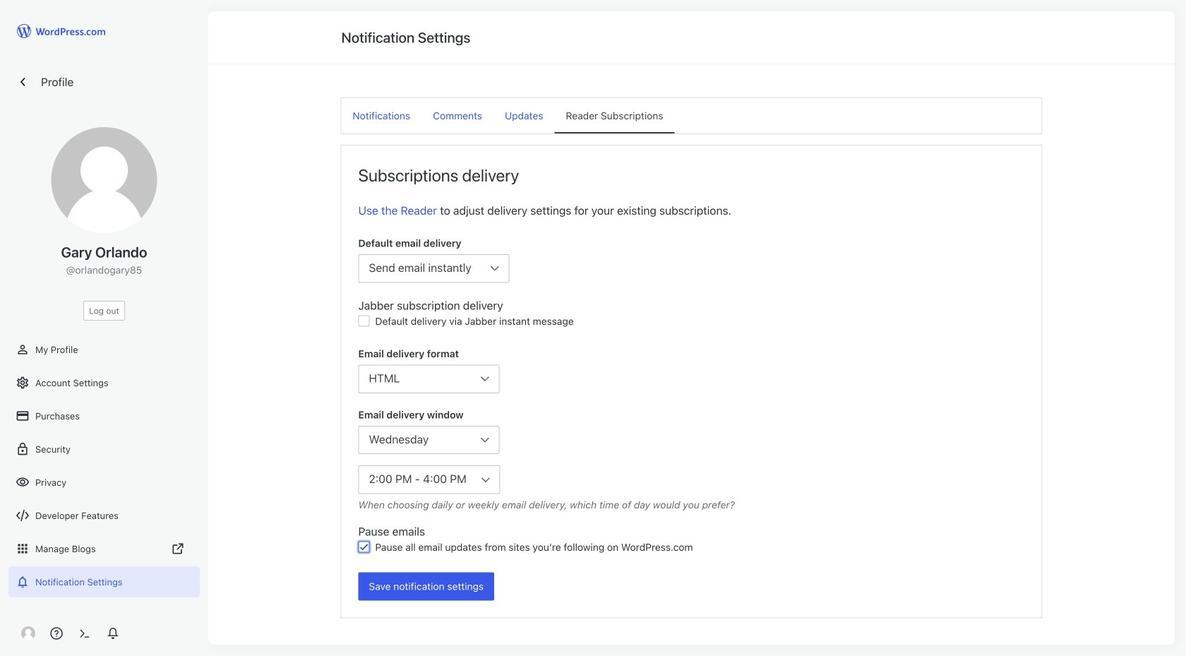 Task type: locate. For each thing, give the bounding box(es) containing it.
None checkbox
[[359, 542, 370, 553]]

main content
[[325, 11, 1059, 647]]

group
[[359, 236, 1025, 283], [359, 297, 1025, 332], [359, 346, 1025, 393], [359, 407, 1025, 513], [359, 523, 1025, 559]]

credit_card image
[[16, 409, 30, 423]]

gary orlando image
[[21, 627, 35, 641]]

None checkbox
[[359, 315, 370, 327]]

menu
[[342, 98, 1042, 134]]

settings image
[[16, 376, 30, 390]]



Task type: describe. For each thing, give the bounding box(es) containing it.
4 group from the top
[[359, 407, 1025, 513]]

1 group from the top
[[359, 236, 1025, 283]]

visibility image
[[16, 475, 30, 490]]

gary orlando image
[[51, 127, 157, 233]]

apps image
[[16, 542, 30, 556]]

5 group from the top
[[359, 523, 1025, 559]]

2 group from the top
[[359, 297, 1025, 332]]

person image
[[16, 343, 30, 357]]

lock image
[[16, 442, 30, 456]]

notifications image
[[16, 575, 30, 589]]

3 group from the top
[[359, 346, 1025, 393]]



Task type: vqa. For each thing, say whether or not it's contained in the screenshot.
the Learn more
no



